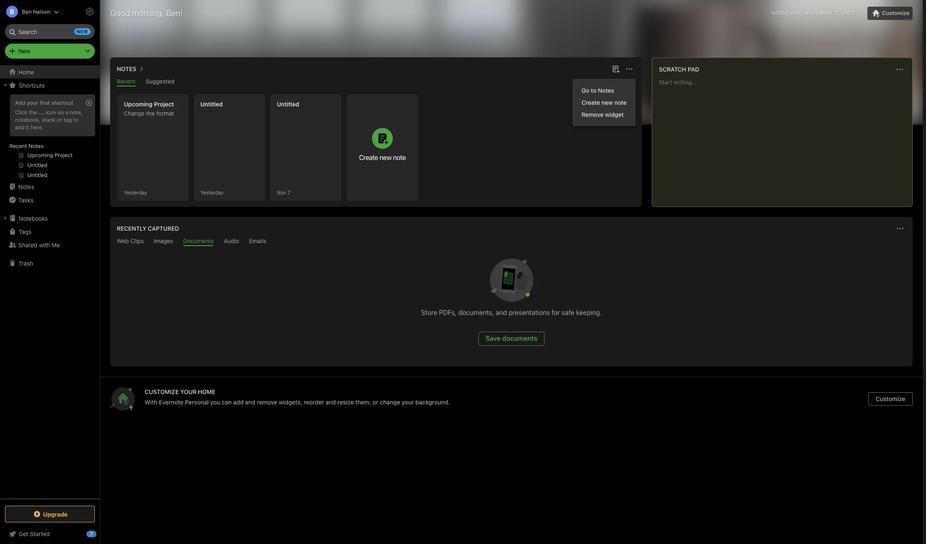 Task type: locate. For each thing, give the bounding box(es) containing it.
presentations
[[509, 309, 550, 317]]

your
[[180, 389, 197, 396]]

documents tab
[[183, 238, 214, 246]]

add right 'can'
[[233, 399, 244, 406]]

you
[[210, 399, 220, 406]]

0 vertical spatial or
[[57, 116, 62, 123]]

more actions image
[[896, 64, 906, 74], [896, 224, 906, 234]]

group containing add your first shortcut
[[0, 92, 99, 183]]

0 horizontal spatial recent
[[10, 143, 27, 149]]

1 vertical spatial note
[[393, 154, 406, 161]]

new
[[77, 29, 88, 34], [602, 99, 613, 106], [380, 154, 392, 161]]

1 horizontal spatial yesterday
[[201, 189, 224, 196]]

1 vertical spatial create new note
[[359, 154, 406, 161]]

notes
[[117, 65, 136, 72], [598, 87, 615, 94], [29, 143, 44, 149], [18, 183, 34, 190]]

the inside group
[[29, 109, 37, 116]]

0 horizontal spatial add
[[15, 124, 25, 131]]

1 vertical spatial to
[[73, 116, 78, 123]]

and right the documents,
[[496, 309, 507, 317]]

audio
[[224, 238, 239, 245]]

shortcuts button
[[0, 79, 99, 92]]

0 vertical spatial to
[[591, 87, 597, 94]]

get
[[19, 531, 28, 538]]

2 horizontal spatial and
[[496, 309, 507, 317]]

your inside customize your home with evernote personal you can add and remove widgets, reorder and resize them, or change your background.
[[402, 399, 414, 406]]

note inside dropdown list menu
[[615, 99, 627, 106]]

new button
[[5, 44, 95, 59]]

1 horizontal spatial 7
[[288, 189, 291, 196]]

emails
[[249, 238, 267, 245]]

new inside button
[[380, 154, 392, 161]]

customize
[[883, 10, 910, 16], [876, 396, 906, 403]]

good
[[110, 8, 130, 18]]

icon on a note, notebook, stack or tag to add it here.
[[15, 109, 83, 131]]

create new note inside dropdown list menu
[[582, 99, 627, 106]]

and
[[496, 309, 507, 317], [245, 399, 256, 406], [326, 399, 336, 406]]

notes inside dropdown list menu
[[598, 87, 615, 94]]

1 vertical spatial 7
[[90, 532, 93, 537]]

save documents button
[[479, 332, 545, 346]]

0 vertical spatial create
[[582, 99, 600, 106]]

1 horizontal spatial to
[[591, 87, 597, 94]]

1 horizontal spatial new
[[380, 154, 392, 161]]

notes up recent tab
[[117, 65, 136, 72]]

7 left click to collapse icon
[[90, 532, 93, 537]]

your inside group
[[27, 99, 38, 106]]

or
[[57, 116, 62, 123], [373, 399, 379, 406]]

and inside the documents tab panel
[[496, 309, 507, 317]]

with
[[145, 399, 158, 406]]

1 vertical spatial customize button
[[869, 393, 913, 406]]

to right go
[[591, 87, 597, 94]]

1 vertical spatial add
[[233, 399, 244, 406]]

add
[[15, 124, 25, 131], [233, 399, 244, 406]]

new inside search field
[[77, 29, 88, 34]]

1 horizontal spatial or
[[373, 399, 379, 406]]

new inside dropdown list menu
[[602, 99, 613, 106]]

1 horizontal spatial untitled
[[277, 101, 299, 108]]

create inside button
[[359, 154, 378, 161]]

0 vertical spatial 7
[[288, 189, 291, 196]]

1 yesterday from the left
[[124, 189, 147, 196]]

7 inside help and learning task checklist field
[[90, 532, 93, 537]]

0 vertical spatial your
[[27, 99, 38, 106]]

the
[[29, 109, 37, 116], [146, 110, 155, 117]]

1 horizontal spatial create
[[582, 99, 600, 106]]

to down note,
[[73, 116, 78, 123]]

create
[[582, 99, 600, 106], [359, 154, 378, 161]]

notes up the create new note link
[[598, 87, 615, 94]]

1 untitled from the left
[[201, 101, 223, 108]]

0 vertical spatial note
[[615, 99, 627, 106]]

recent notes
[[10, 143, 44, 149]]

create new note inside button
[[359, 154, 406, 161]]

notes inside button
[[117, 65, 136, 72]]

0 horizontal spatial 7
[[90, 532, 93, 537]]

the inside upcoming project change the format
[[146, 110, 155, 117]]

clips
[[131, 238, 144, 245]]

with
[[39, 241, 50, 249]]

add left it on the top
[[15, 124, 25, 131]]

1 vertical spatial your
[[402, 399, 414, 406]]

personal
[[185, 399, 209, 406]]

Start writing… text field
[[659, 79, 913, 200]]

remove
[[257, 399, 277, 406]]

2 horizontal spatial new
[[602, 99, 613, 106]]

0 vertical spatial add
[[15, 124, 25, 131]]

create new note
[[582, 99, 627, 106], [359, 154, 406, 161]]

to inside dropdown list menu
[[591, 87, 597, 94]]

recent for recent notes
[[10, 143, 27, 149]]

1 horizontal spatial create new note
[[582, 99, 627, 106]]

notebooks link
[[0, 212, 99, 225]]

0 vertical spatial tab list
[[112, 78, 641, 87]]

1 vertical spatial tab list
[[112, 238, 912, 246]]

notes link
[[0, 180, 99, 193]]

2 vertical spatial new
[[380, 154, 392, 161]]

ben
[[22, 8, 32, 15]]

remove widget link
[[574, 109, 635, 121]]

or down on
[[57, 116, 62, 123]]

7 right nov
[[288, 189, 291, 196]]

1 horizontal spatial note
[[615, 99, 627, 106]]

click to collapse image
[[97, 529, 103, 539]]

0 horizontal spatial create new note
[[359, 154, 406, 161]]

tags
[[19, 228, 31, 235]]

recent
[[117, 78, 136, 85], [10, 143, 27, 149]]

0 horizontal spatial yesterday
[[124, 189, 147, 196]]

0 vertical spatial more actions image
[[896, 64, 906, 74]]

tab list
[[112, 78, 641, 87], [112, 238, 912, 246]]

images
[[154, 238, 173, 245]]

0 vertical spatial customize button
[[868, 7, 913, 20]]

0 horizontal spatial to
[[73, 116, 78, 123]]

recent tab
[[117, 78, 136, 87]]

and left remove
[[245, 399, 256, 406]]

tab list containing web clips
[[112, 238, 912, 246]]

add inside icon on a note, notebook, stack or tag to add it here.
[[15, 124, 25, 131]]

tree
[[0, 65, 100, 499]]

go to notes
[[582, 87, 615, 94]]

untitled for nov 7
[[277, 101, 299, 108]]

recent for recent
[[117, 78, 136, 85]]

recent down it on the top
[[10, 143, 27, 149]]

or inside icon on a note, notebook, stack or tag to add it here.
[[57, 116, 62, 123]]

0 horizontal spatial create
[[359, 154, 378, 161]]

1 vertical spatial or
[[373, 399, 379, 406]]

shared with me link
[[0, 238, 99, 252]]

documents
[[503, 335, 538, 342]]

ben nelson
[[22, 8, 51, 15]]

add
[[15, 99, 25, 106]]

2 tab list from the top
[[112, 238, 912, 246]]

click
[[15, 109, 27, 116]]

2 untitled from the left
[[277, 101, 299, 108]]

note
[[615, 99, 627, 106], [393, 154, 406, 161]]

recent down notes button
[[117, 78, 136, 85]]

Account field
[[0, 3, 59, 20]]

upcoming
[[124, 101, 153, 108]]

tab list for recently captured
[[112, 238, 912, 246]]

create new note button
[[347, 94, 418, 201]]

0 horizontal spatial untitled
[[201, 101, 223, 108]]

can
[[222, 399, 232, 406]]

1 horizontal spatial and
[[326, 399, 336, 406]]

Help and Learning task checklist field
[[0, 528, 100, 541]]

group
[[0, 92, 99, 183]]

notes down here.
[[29, 143, 44, 149]]

1 horizontal spatial recent
[[117, 78, 136, 85]]

0 horizontal spatial or
[[57, 116, 62, 123]]

1 horizontal spatial add
[[233, 399, 244, 406]]

0 horizontal spatial your
[[27, 99, 38, 106]]

the left ...
[[29, 109, 37, 116]]

new
[[18, 47, 30, 54]]

1 vertical spatial more actions image
[[896, 224, 906, 234]]

15,
[[835, 10, 841, 16]]

images tab
[[154, 238, 173, 246]]

a
[[65, 109, 68, 116]]

the left format
[[146, 110, 155, 117]]

0 horizontal spatial the
[[29, 109, 37, 116]]

1 tab list from the top
[[112, 78, 641, 87]]

scratch
[[659, 66, 687, 73]]

1 vertical spatial new
[[602, 99, 613, 106]]

more actions image for scratch pad
[[896, 64, 906, 74]]

0 vertical spatial new
[[77, 29, 88, 34]]

tasks
[[18, 197, 33, 204]]

add your first shortcut
[[15, 99, 73, 106]]

1 vertical spatial create
[[359, 154, 378, 161]]

7
[[288, 189, 291, 196], [90, 532, 93, 537]]

0 vertical spatial create new note
[[582, 99, 627, 106]]

0 horizontal spatial new
[[77, 29, 88, 34]]

0 horizontal spatial note
[[393, 154, 406, 161]]

upgrade
[[43, 511, 68, 518]]

evernote
[[159, 399, 184, 406]]

suggested tab
[[146, 78, 175, 87]]

new search field
[[11, 24, 91, 39]]

more actions field for recently captured
[[895, 223, 907, 235]]

7 inside the recent tab panel
[[288, 189, 291, 196]]

your up click the ...
[[27, 99, 38, 106]]

customize button
[[868, 7, 913, 20], [869, 393, 913, 406]]

remove
[[582, 111, 604, 118]]

0 vertical spatial recent
[[117, 78, 136, 85]]

settings image
[[85, 7, 95, 17]]

recent inside tab list
[[117, 78, 136, 85]]

recent inside group
[[10, 143, 27, 149]]

home link
[[0, 65, 100, 79]]

tab list containing recent
[[112, 78, 641, 87]]

or right them,
[[373, 399, 379, 406]]

Search text field
[[11, 24, 89, 39]]

1 horizontal spatial your
[[402, 399, 414, 406]]

home
[[18, 68, 34, 76]]

your right change
[[402, 399, 414, 406]]

add inside customize your home with evernote personal you can add and remove widgets, reorder and resize them, or change your background.
[[233, 399, 244, 406]]

1 vertical spatial recent
[[10, 143, 27, 149]]

More actions field
[[624, 63, 636, 75], [895, 64, 906, 75], [895, 223, 907, 235]]

and left resize
[[326, 399, 336, 406]]

1 horizontal spatial the
[[146, 110, 155, 117]]

dropdown list menu
[[574, 84, 635, 121]]



Task type: vqa. For each thing, say whether or not it's contained in the screenshot.
2nd Yesterday from the right
yes



Task type: describe. For each thing, give the bounding box(es) containing it.
web clips
[[117, 238, 144, 245]]

tasks button
[[0, 193, 99, 207]]

customize
[[145, 389, 179, 396]]

trash
[[18, 260, 33, 267]]

0 vertical spatial customize
[[883, 10, 910, 16]]

audio tab
[[224, 238, 239, 246]]

recent tab panel
[[110, 87, 642, 207]]

scratch pad
[[659, 66, 700, 73]]

wednesday, november 15, 2023
[[772, 10, 855, 16]]

it
[[26, 124, 29, 131]]

untitled for yesterday
[[201, 101, 223, 108]]

or inside customize your home with evernote personal you can add and remove widgets, reorder and resize them, or change your background.
[[373, 399, 379, 406]]

me
[[52, 241, 60, 249]]

tag
[[64, 116, 72, 123]]

note,
[[70, 109, 83, 116]]

go to notes link
[[574, 84, 635, 97]]

expand notebooks image
[[2, 215, 9, 222]]

stack
[[42, 116, 55, 123]]

here.
[[31, 124, 44, 131]]

2 yesterday from the left
[[201, 189, 224, 196]]

web
[[117, 238, 129, 245]]

widgets,
[[279, 399, 302, 406]]

notebook,
[[15, 116, 40, 123]]

create inside dropdown list menu
[[582, 99, 600, 106]]

shared with me
[[18, 241, 60, 249]]

project
[[154, 101, 174, 108]]

november
[[805, 10, 833, 16]]

store pdfs, documents, and presentations for safe keeping.
[[421, 309, 602, 317]]

recently captured button
[[115, 224, 179, 234]]

good morning, ben!
[[110, 8, 183, 18]]

background.
[[416, 399, 450, 406]]

nov 7
[[277, 189, 291, 196]]

reorder
[[304, 399, 324, 406]]

for
[[552, 309, 560, 317]]

on
[[58, 109, 64, 116]]

pdfs,
[[439, 309, 457, 317]]

upgrade button
[[5, 506, 95, 523]]

wednesday,
[[772, 10, 804, 16]]

pad
[[688, 66, 700, 73]]

change
[[380, 399, 401, 406]]

create new note link
[[574, 97, 635, 109]]

recently
[[117, 225, 146, 232]]

notes up tasks
[[18, 183, 34, 190]]

morning,
[[132, 8, 164, 18]]

recently captured
[[117, 225, 179, 232]]

shortcut
[[51, 99, 73, 106]]

shortcuts
[[19, 82, 45, 89]]

change
[[124, 110, 145, 117]]

notebooks
[[19, 215, 48, 222]]

documents,
[[459, 309, 494, 317]]

tags button
[[0, 225, 99, 238]]

remove widget
[[582, 111, 624, 118]]

more actions field for scratch pad
[[895, 64, 906, 75]]

started
[[30, 531, 50, 538]]

documents
[[183, 238, 214, 245]]

click the ...
[[15, 109, 44, 116]]

emails tab
[[249, 238, 267, 246]]

customize your home with evernote personal you can add and remove widgets, reorder and resize them, or change your background.
[[145, 389, 450, 406]]

web clips tab
[[117, 238, 144, 246]]

2023
[[843, 10, 855, 16]]

shared
[[18, 241, 37, 249]]

nov
[[277, 189, 286, 196]]

them,
[[356, 399, 371, 406]]

note inside button
[[393, 154, 406, 161]]

widget
[[605, 111, 624, 118]]

icon
[[46, 109, 56, 116]]

documents tab panel
[[110, 246, 913, 367]]

store
[[421, 309, 438, 317]]

resize
[[338, 399, 354, 406]]

captured
[[148, 225, 179, 232]]

nelson
[[33, 8, 51, 15]]

more actions image for recently captured
[[896, 224, 906, 234]]

notes button
[[115, 64, 146, 74]]

notes inside group
[[29, 143, 44, 149]]

1 vertical spatial customize
[[876, 396, 906, 403]]

save documents
[[486, 335, 538, 342]]

tree containing home
[[0, 65, 100, 499]]

get started
[[19, 531, 50, 538]]

save
[[486, 335, 501, 342]]

home
[[198, 389, 216, 396]]

format
[[157, 110, 174, 117]]

trash link
[[0, 257, 99, 270]]

first
[[40, 99, 50, 106]]

to inside icon on a note, notebook, stack or tag to add it here.
[[73, 116, 78, 123]]

tab list for notes
[[112, 78, 641, 87]]

more actions image
[[625, 64, 635, 74]]

safe
[[562, 309, 575, 317]]

go
[[582, 87, 590, 94]]

0 horizontal spatial and
[[245, 399, 256, 406]]

ben!
[[166, 8, 183, 18]]

keeping.
[[577, 309, 602, 317]]

upcoming project change the format
[[124, 101, 174, 117]]



